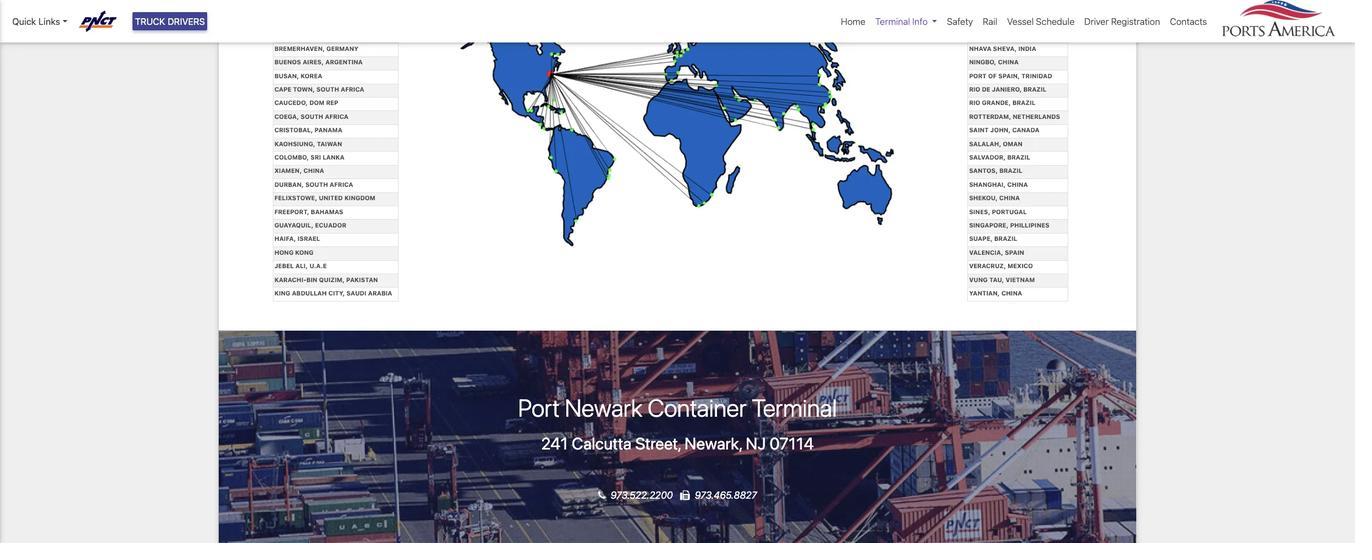 Task type: locate. For each thing, give the bounding box(es) containing it.
kong
[[295, 249, 314, 256]]

terminal left info
[[875, 16, 910, 27]]

dom
[[309, 99, 325, 107]]

u.a.e
[[310, 263, 327, 270]]

rio de janiero, brazil
[[969, 86, 1047, 93]]

suape, brazil
[[969, 235, 1018, 243]]

1 rio from the top
[[969, 86, 981, 93]]

coega, south africa
[[275, 113, 348, 120]]

rail image
[[459, 4, 897, 252]]

brazil down the salvador, brazil
[[1000, 167, 1023, 175]]

terminal up 07114
[[752, 394, 837, 422]]

brazil for salvador, brazil
[[1008, 154, 1031, 161]]

china up spain,
[[998, 59, 1019, 66]]

salalah, oman
[[969, 140, 1023, 147]]

sri
[[311, 154, 321, 161]]

felixstowe,
[[275, 195, 317, 202]]

brazil down trinidad
[[1024, 86, 1047, 93]]

china up portugal
[[1000, 195, 1020, 202]]

info
[[913, 16, 928, 27]]

street,
[[635, 434, 681, 454]]

shanghai,
[[969, 181, 1006, 188]]

netherlands
[[1013, 113, 1060, 120]]

2 vertical spatial africa
[[330, 181, 353, 188]]

port down ningbo,
[[969, 72, 987, 79]]

rio left de
[[969, 86, 981, 93]]

kaohsiung, taiwan
[[275, 140, 342, 147]]

africa down argentina
[[341, 86, 364, 93]]

rail link
[[978, 10, 1002, 33]]

africa for durban, south africa
[[330, 181, 353, 188]]

china up durban, south africa
[[304, 167, 324, 175]]

china down vietnam
[[1002, 290, 1022, 297]]

terminal info
[[875, 16, 928, 27]]

terminal info link
[[871, 10, 942, 33]]

south up cristobal, panama
[[301, 113, 323, 120]]

hong kong
[[275, 249, 314, 256]]

quizim,
[[319, 276, 345, 284]]

1 vertical spatial south
[[301, 113, 323, 120]]

china for yantian, china
[[1002, 290, 1022, 297]]

2 rio from the top
[[969, 99, 981, 107]]

spain,
[[999, 72, 1020, 79]]

brazil
[[1024, 86, 1047, 93], [1013, 99, 1036, 107], [1008, 154, 1031, 161], [1000, 167, 1023, 175], [995, 235, 1018, 243]]

container
[[648, 394, 747, 422]]

0 vertical spatial rio
[[969, 86, 981, 93]]

south up rep
[[317, 86, 339, 93]]

israel
[[298, 235, 320, 243]]

china down the santos, brazil
[[1008, 181, 1028, 188]]

saudi
[[347, 290, 366, 297]]

santos, brazil
[[969, 167, 1023, 175]]

1 horizontal spatial port
[[969, 72, 987, 79]]

john,
[[991, 127, 1011, 134]]

drivers
[[168, 16, 205, 27]]

colombo,
[[275, 154, 309, 161]]

port of spain, trinidad
[[969, 72, 1052, 79]]

africa down rep
[[325, 113, 348, 120]]

king
[[275, 290, 290, 297]]

rio up 'rotterdam,'
[[969, 99, 981, 107]]

links
[[39, 16, 60, 27]]

south up felixstowe, united kingdom at the left of the page
[[305, 181, 328, 188]]

port
[[969, 72, 987, 79], [518, 394, 560, 422]]

portugal
[[992, 208, 1027, 216]]

china for ningbo, china
[[998, 59, 1019, 66]]

janiero,
[[992, 86, 1022, 93]]

0 horizontal spatial port
[[518, 394, 560, 422]]

0 vertical spatial africa
[[341, 86, 364, 93]]

guayaquil, ecuador
[[275, 222, 346, 229]]

freeport,
[[275, 208, 309, 216]]

singapore, phillipines
[[969, 222, 1050, 229]]

mundra, india
[[969, 18, 1020, 25]]

973.465.8827
[[695, 490, 757, 501]]

busan,
[[275, 72, 299, 79]]

0 horizontal spatial terminal
[[752, 394, 837, 422]]

0 vertical spatial port
[[969, 72, 987, 79]]

home
[[841, 16, 866, 27]]

brazil down oman
[[1008, 154, 1031, 161]]

valencia, spain
[[969, 249, 1025, 256]]

1 vertical spatial rio
[[969, 99, 981, 107]]

germany
[[326, 45, 359, 52]]

guayaquil,
[[275, 222, 313, 229]]

0 vertical spatial india
[[1002, 18, 1020, 25]]

1 vertical spatial port
[[518, 394, 560, 422]]

south for coega,
[[301, 113, 323, 120]]

port for port of spain, trinidad
[[969, 72, 987, 79]]

africa up united
[[330, 181, 353, 188]]

oman
[[1003, 140, 1023, 147]]

pakistan
[[346, 276, 378, 284]]

safety
[[947, 16, 973, 27]]

241
[[541, 434, 568, 454]]

1 vertical spatial terminal
[[752, 394, 837, 422]]

phillipines
[[1010, 222, 1050, 229]]

india right sheva,
[[1019, 45, 1037, 52]]

1 horizontal spatial terminal
[[875, 16, 910, 27]]

buenos
[[275, 59, 301, 66]]

sheva,
[[993, 45, 1017, 52]]

india right rail
[[1002, 18, 1020, 25]]

2 vertical spatial south
[[305, 181, 328, 188]]

king abdullah city, saudi arabia
[[275, 290, 392, 297]]

rio
[[969, 86, 981, 93], [969, 99, 981, 107]]

1 vertical spatial africa
[[325, 113, 348, 120]]

karachi-bin quizim, pakistan
[[275, 276, 378, 284]]

city,
[[328, 290, 345, 297]]

port up 241
[[518, 394, 560, 422]]

registration
[[1111, 16, 1161, 27]]

schedule
[[1036, 16, 1075, 27]]

cape
[[275, 86, 291, 93]]

rotterdam,
[[969, 113, 1011, 120]]

quick links link
[[12, 15, 67, 28]]

panama
[[315, 127, 342, 134]]

xiamen, china
[[275, 167, 324, 175]]

yantian,
[[969, 290, 1000, 297]]

brazil down singapore, phillipines
[[995, 235, 1018, 243]]

shekou, china
[[969, 195, 1020, 202]]



Task type: vqa. For each thing, say whether or not it's contained in the screenshot.
... to the top
no



Task type: describe. For each thing, give the bounding box(es) containing it.
241 calcutta street,                         newark, nj 07114
[[541, 434, 814, 454]]

ningbo,
[[969, 59, 997, 66]]

veracruz,
[[969, 263, 1006, 270]]

rio for rio grande, brazil
[[969, 99, 981, 107]]

nj
[[746, 434, 766, 454]]

buenos aires, argentina
[[275, 59, 363, 66]]

cristobal, panama
[[275, 127, 342, 134]]

busan, korea
[[275, 72, 322, 79]]

kaohsiung,
[[275, 140, 315, 147]]

taiwan
[[317, 140, 342, 147]]

haifa, israel
[[275, 235, 320, 243]]

salvador,
[[969, 154, 1006, 161]]

santos,
[[969, 167, 998, 175]]

town,
[[293, 86, 315, 93]]

coega,
[[275, 113, 299, 120]]

07114
[[770, 434, 814, 454]]

home link
[[836, 10, 871, 33]]

ningbo, china
[[969, 59, 1019, 66]]

veracruz, mexico
[[969, 263, 1033, 270]]

of
[[988, 72, 997, 79]]

calcutta
[[572, 434, 632, 454]]

united
[[319, 195, 343, 202]]

xiamen,
[[275, 167, 302, 175]]

kingdom
[[345, 195, 375, 202]]

vietnam
[[1006, 276, 1035, 284]]

vung tau, vietnam
[[969, 276, 1035, 284]]

truck drivers
[[135, 16, 205, 27]]

port for port newark container terminal
[[518, 394, 560, 422]]

salvador, brazil
[[969, 154, 1031, 161]]

bremerhaven, germany
[[275, 45, 359, 52]]

vessel schedule link
[[1002, 10, 1080, 33]]

0 vertical spatial terminal
[[875, 16, 910, 27]]

china for shanghai, china
[[1008, 181, 1028, 188]]

china for xiamen, china
[[304, 167, 324, 175]]

rio for rio de janiero, brazil
[[969, 86, 981, 93]]

shekou,
[[969, 195, 998, 202]]

caucedo,
[[275, 99, 308, 107]]

spain
[[1005, 249, 1025, 256]]

karachi-
[[275, 276, 306, 284]]

driver registration
[[1085, 16, 1161, 27]]

driver
[[1085, 16, 1109, 27]]

brazil for suape, brazil
[[995, 235, 1018, 243]]

driver registration link
[[1080, 10, 1165, 33]]

newark
[[565, 394, 643, 422]]

salalah,
[[969, 140, 1002, 147]]

safety link
[[942, 10, 978, 33]]

south for durban,
[[305, 181, 328, 188]]

truck
[[135, 16, 165, 27]]

aires,
[[303, 59, 324, 66]]

cape town, south africa
[[275, 86, 364, 93]]

lanka
[[323, 154, 345, 161]]

mundra,
[[969, 18, 1000, 25]]

china for shekou, china
[[1000, 195, 1020, 202]]

ecuador
[[315, 222, 346, 229]]

haifa,
[[275, 235, 296, 243]]

canada
[[1013, 127, 1040, 134]]

ali,
[[296, 263, 308, 270]]

yantian, china
[[969, 290, 1022, 297]]

abdullah
[[292, 290, 327, 297]]

saint
[[969, 127, 989, 134]]

durban,
[[275, 181, 304, 188]]

hong
[[275, 249, 294, 256]]

grande,
[[982, 99, 1011, 107]]

korea
[[301, 72, 322, 79]]

quick links
[[12, 16, 60, 27]]

jebel ali, u.a.e
[[275, 263, 327, 270]]

rio grande, brazil
[[969, 99, 1036, 107]]

brazil for santos, brazil
[[1000, 167, 1023, 175]]

contacts link
[[1165, 10, 1212, 33]]

sines, portugal
[[969, 208, 1027, 216]]

felixstowe, united kingdom
[[275, 195, 375, 202]]

nhava
[[969, 45, 992, 52]]

caucedo, dom rep
[[275, 99, 338, 107]]

de
[[982, 86, 991, 93]]

durban, south africa
[[275, 181, 353, 188]]

brazil up rotterdam, netherlands
[[1013, 99, 1036, 107]]

bremerhaven,
[[275, 45, 325, 52]]

rotterdam, netherlands
[[969, 113, 1060, 120]]

newark,
[[685, 434, 742, 454]]

0 vertical spatial south
[[317, 86, 339, 93]]

africa for coega, south africa
[[325, 113, 348, 120]]

tau,
[[990, 276, 1004, 284]]

arabia
[[368, 290, 392, 297]]

singapore,
[[969, 222, 1009, 229]]

quick
[[12, 16, 36, 27]]

freeport, bahamas
[[275, 208, 343, 216]]

1 vertical spatial india
[[1019, 45, 1037, 52]]

shanghai, china
[[969, 181, 1028, 188]]

bin
[[306, 276, 317, 284]]



